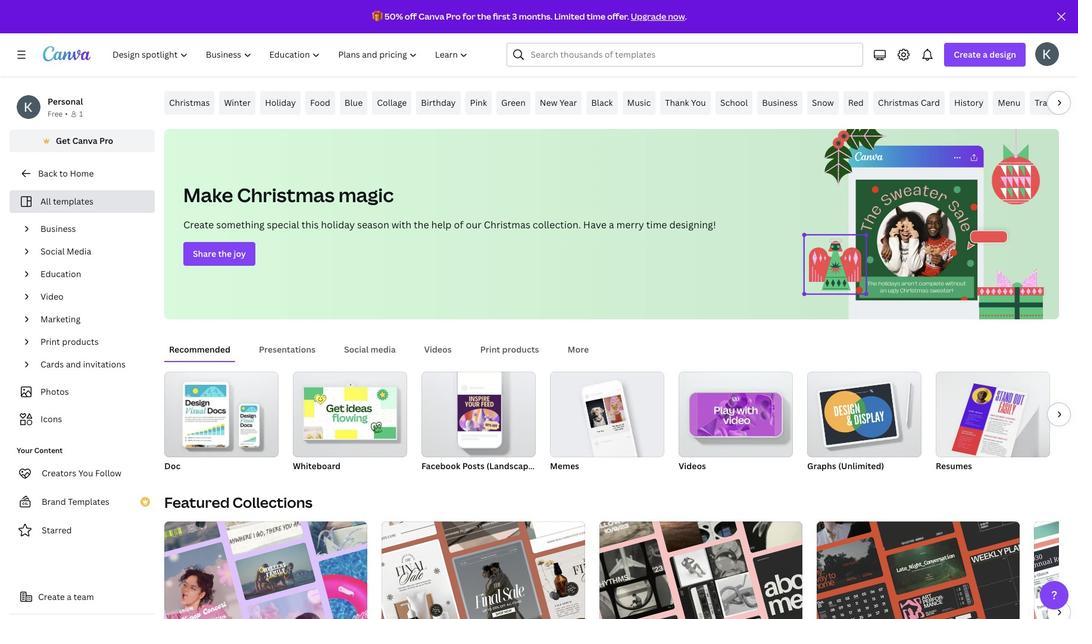 Task type: describe. For each thing, give the bounding box(es) containing it.
off
[[405, 11, 417, 22]]

a for team
[[67, 592, 72, 603]]

food link
[[305, 91, 335, 115]]

media
[[371, 344, 396, 355]]

help
[[431, 218, 452, 232]]

creators
[[42, 468, 76, 479]]

50%
[[385, 11, 403, 22]]

have
[[583, 218, 607, 232]]

facebook
[[422, 461, 460, 472]]

Search search field
[[531, 43, 856, 66]]

marketing
[[40, 314, 80, 325]]

0 horizontal spatial the
[[218, 248, 232, 260]]

create for create a team
[[38, 592, 65, 603]]

black link
[[587, 91, 618, 115]]

videos link
[[679, 372, 793, 474]]

upgrade now button
[[631, 11, 685, 22]]

season
[[357, 218, 389, 232]]

share
[[193, 248, 216, 260]]

limited
[[554, 11, 585, 22]]

magic
[[339, 182, 394, 208]]

create something special this holiday season with the help of our christmas collection. have a merry time designing!
[[183, 218, 716, 232]]

facebook posts (landscape)
[[422, 461, 536, 472]]

canva inside button
[[72, 135, 97, 146]]

snow link
[[807, 91, 839, 115]]

featured
[[164, 493, 230, 513]]

travel
[[1035, 97, 1059, 108]]

create a team button
[[10, 586, 155, 610]]

make
[[183, 182, 233, 208]]

food
[[310, 97, 330, 108]]

christmas link
[[164, 91, 215, 115]]

red link
[[843, 91, 869, 115]]

thank you link
[[660, 91, 711, 115]]

top level navigation element
[[105, 43, 478, 67]]

you for thank
[[691, 97, 706, 108]]

1
[[79, 109, 83, 119]]

marketing link
[[36, 308, 148, 331]]

social media link
[[36, 241, 148, 263]]

something
[[216, 218, 265, 232]]

1 horizontal spatial videos
[[679, 461, 706, 472]]

videos button
[[419, 339, 457, 361]]

back to home link
[[10, 162, 155, 186]]

special
[[267, 218, 299, 232]]

brand
[[42, 497, 66, 508]]

graphs (unlimited) link
[[807, 372, 922, 474]]

•
[[65, 109, 68, 119]]

music
[[627, 97, 651, 108]]

photos
[[40, 386, 69, 398]]

collage link
[[372, 91, 412, 115]]

make christmas magic
[[183, 182, 394, 208]]

creators you follow
[[42, 468, 121, 479]]

whiteboard link
[[293, 372, 407, 474]]

products for the print products link
[[62, 336, 99, 348]]

make christmas magic image
[[773, 129, 1059, 320]]

share the joy link
[[183, 242, 256, 266]]

presentations button
[[254, 339, 320, 361]]

1 horizontal spatial business link
[[757, 91, 802, 115]]

graphs
[[807, 461, 836, 472]]

templates
[[68, 497, 109, 508]]

months.
[[519, 11, 553, 22]]

holiday link
[[260, 91, 301, 115]]

home
[[70, 168, 94, 179]]

featured collections
[[164, 493, 313, 513]]

pink link
[[465, 91, 492, 115]]

winter
[[224, 97, 251, 108]]

christmas left card
[[878, 97, 919, 108]]

graphs (unlimited)
[[807, 461, 884, 472]]

icons link
[[17, 408, 148, 431]]

pro inside get canva pro button
[[99, 135, 113, 146]]

create for create something special this holiday season with the help of our christmas collection. have a merry time designing!
[[183, 218, 214, 232]]

education link
[[36, 263, 148, 286]]

1 vertical spatial time
[[646, 218, 667, 232]]

creators you follow link
[[10, 462, 155, 486]]

design
[[990, 49, 1016, 60]]

green
[[501, 97, 526, 108]]

posts
[[462, 461, 485, 472]]

0 horizontal spatial business
[[40, 223, 76, 235]]

menu link
[[993, 91, 1025, 115]]

resumes
[[936, 461, 972, 472]]

all templates
[[40, 196, 93, 207]]

education
[[40, 269, 81, 280]]

print products for the print products link
[[40, 336, 99, 348]]

more button
[[563, 339, 594, 361]]

get canva pro button
[[10, 130, 155, 152]]

our
[[466, 218, 482, 232]]

1 horizontal spatial a
[[609, 218, 614, 232]]

free
[[48, 109, 63, 119]]

birthday link
[[416, 91, 461, 115]]

school link
[[716, 91, 753, 115]]

now
[[668, 11, 685, 22]]

doc link
[[164, 372, 279, 474]]

blue link
[[340, 91, 367, 115]]

recommended button
[[164, 339, 235, 361]]



Task type: locate. For each thing, give the bounding box(es) containing it.
collection.
[[533, 218, 581, 232]]

graph (unlimited) image inside graphs (unlimited) "link"
[[820, 384, 897, 446]]

video
[[40, 291, 63, 302]]

0 vertical spatial videos
[[424, 344, 452, 355]]

1 vertical spatial you
[[78, 468, 93, 479]]

1 horizontal spatial canva
[[419, 11, 444, 22]]

1 horizontal spatial print products
[[480, 344, 539, 355]]

meme image
[[550, 372, 664, 458], [584, 393, 630, 439]]

school
[[720, 97, 748, 108]]

0 vertical spatial a
[[983, 49, 988, 60]]

1 horizontal spatial pro
[[446, 11, 461, 22]]

whiteboard image
[[293, 372, 407, 458], [304, 388, 396, 440]]

icons
[[40, 414, 62, 425]]

1 vertical spatial social
[[344, 344, 369, 355]]

all
[[40, 196, 51, 207]]

3
[[512, 11, 517, 22]]

social inside button
[[344, 344, 369, 355]]

and
[[66, 359, 81, 370]]

pro up back to home link
[[99, 135, 113, 146]]

memes link
[[550, 372, 664, 474]]

your content
[[17, 446, 63, 456]]

graph (unlimited) image
[[807, 372, 922, 458], [820, 384, 897, 446]]

year
[[560, 97, 577, 108]]

create left team
[[38, 592, 65, 603]]

starred
[[42, 525, 72, 536]]

you for creators
[[78, 468, 93, 479]]

starred link
[[10, 519, 155, 543]]

products left more
[[502, 344, 539, 355]]

1 vertical spatial videos
[[679, 461, 706, 472]]

a inside button
[[67, 592, 72, 603]]

1 vertical spatial pro
[[99, 135, 113, 146]]

business link left snow link
[[757, 91, 802, 115]]

a left team
[[67, 592, 72, 603]]

0 horizontal spatial pro
[[99, 135, 113, 146]]

black
[[591, 97, 613, 108]]

card
[[921, 97, 940, 108]]

0 horizontal spatial a
[[67, 592, 72, 603]]

snow
[[812, 97, 834, 108]]

products up cards and invitations
[[62, 336, 99, 348]]

the right with
[[414, 218, 429, 232]]

create inside create a design dropdown button
[[954, 49, 981, 60]]

doc
[[164, 461, 180, 472]]

social up education
[[40, 246, 65, 257]]

products for print products button
[[502, 344, 539, 355]]

you
[[691, 97, 706, 108], [78, 468, 93, 479]]

🎁
[[372, 11, 383, 22]]

create up share
[[183, 218, 214, 232]]

0 horizontal spatial canva
[[72, 135, 97, 146]]

🎁 50% off canva pro for the first 3 months. limited time offer. upgrade now .
[[372, 11, 687, 22]]

products inside print products button
[[502, 344, 539, 355]]

print products inside button
[[480, 344, 539, 355]]

video image
[[679, 372, 793, 458], [697, 394, 775, 437]]

offer.
[[607, 11, 629, 22]]

1 vertical spatial the
[[414, 218, 429, 232]]

media
[[67, 246, 91, 257]]

thank you
[[665, 97, 706, 108]]

blue
[[345, 97, 363, 108]]

doc image
[[164, 372, 279, 458], [164, 372, 279, 458]]

2 vertical spatial the
[[218, 248, 232, 260]]

0 vertical spatial pro
[[446, 11, 461, 22]]

create for create a design
[[954, 49, 981, 60]]

collections
[[232, 493, 313, 513]]

create inside create a team button
[[38, 592, 65, 603]]

winter link
[[219, 91, 256, 115]]

business up social media
[[40, 223, 76, 235]]

a left design
[[983, 49, 988, 60]]

christmas right our
[[484, 218, 530, 232]]

create a team
[[38, 592, 94, 603]]

you inside "link"
[[78, 468, 93, 479]]

products inside the print products link
[[62, 336, 99, 348]]

you left "follow"
[[78, 468, 93, 479]]

(unlimited)
[[838, 461, 884, 472]]

new year link
[[535, 91, 582, 115]]

0 horizontal spatial social
[[40, 246, 65, 257]]

to
[[59, 168, 68, 179]]

back to home
[[38, 168, 94, 179]]

create a design
[[954, 49, 1016, 60]]

with
[[392, 218, 411, 232]]

recommended
[[169, 344, 230, 355]]

the right for
[[477, 11, 491, 22]]

business link up media
[[36, 218, 148, 241]]

social left media
[[344, 344, 369, 355]]

print for the print products link
[[40, 336, 60, 348]]

social for social media
[[40, 246, 65, 257]]

0 vertical spatial social
[[40, 246, 65, 257]]

of
[[454, 218, 464, 232]]

resume image
[[936, 372, 1050, 458], [952, 384, 1028, 463]]

1 horizontal spatial create
[[183, 218, 214, 232]]

a right have
[[609, 218, 614, 232]]

resume image inside resumes link
[[952, 384, 1028, 463]]

0 vertical spatial you
[[691, 97, 706, 108]]

0 horizontal spatial print products
[[40, 336, 99, 348]]

pro left for
[[446, 11, 461, 22]]

get
[[56, 135, 70, 146]]

this
[[302, 218, 319, 232]]

1 horizontal spatial print
[[480, 344, 500, 355]]

1 horizontal spatial time
[[646, 218, 667, 232]]

christmas up the special
[[237, 182, 335, 208]]

invitations
[[83, 359, 126, 370]]

2 vertical spatial create
[[38, 592, 65, 603]]

1 horizontal spatial social
[[344, 344, 369, 355]]

1 horizontal spatial the
[[414, 218, 429, 232]]

0 horizontal spatial print
[[40, 336, 60, 348]]

more
[[568, 344, 589, 355]]

for
[[463, 11, 475, 22]]

team
[[74, 592, 94, 603]]

christmas card
[[878, 97, 940, 108]]

0 horizontal spatial business link
[[36, 218, 148, 241]]

0 vertical spatial business
[[762, 97, 798, 108]]

brand templates link
[[10, 491, 155, 514]]

collage
[[377, 97, 407, 108]]

the left joy
[[218, 248, 232, 260]]

videos inside button
[[424, 344, 452, 355]]

merry
[[617, 218, 644, 232]]

0 horizontal spatial videos
[[424, 344, 452, 355]]

print inside button
[[480, 344, 500, 355]]

social media button
[[339, 339, 400, 361]]

business left snow
[[762, 97, 798, 108]]

0 vertical spatial business link
[[757, 91, 802, 115]]

cards
[[40, 359, 64, 370]]

2 vertical spatial a
[[67, 592, 72, 603]]

time right merry
[[646, 218, 667, 232]]

print products button
[[476, 339, 544, 361]]

1 vertical spatial canva
[[72, 135, 97, 146]]

facebook post (landscape) image
[[422, 372, 536, 458], [458, 395, 501, 432]]

music link
[[622, 91, 656, 115]]

whiteboard
[[293, 461, 341, 472]]

time left "offer." on the right of page
[[587, 11, 606, 22]]

1 vertical spatial business link
[[36, 218, 148, 241]]

0 vertical spatial canva
[[419, 11, 444, 22]]

cards and invitations link
[[36, 354, 148, 376]]

christmas left winter in the left of the page
[[169, 97, 210, 108]]

presentations
[[259, 344, 316, 355]]

0 horizontal spatial you
[[78, 468, 93, 479]]

a for design
[[983, 49, 988, 60]]

0 horizontal spatial time
[[587, 11, 606, 22]]

create a design button
[[944, 43, 1026, 67]]

0 vertical spatial the
[[477, 11, 491, 22]]

None search field
[[507, 43, 863, 67]]

1 vertical spatial a
[[609, 218, 614, 232]]

1 horizontal spatial products
[[502, 344, 539, 355]]

pink
[[470, 97, 487, 108]]

create left design
[[954, 49, 981, 60]]

travel link
[[1030, 91, 1064, 115]]

1 vertical spatial business
[[40, 223, 76, 235]]

share the joy
[[193, 248, 246, 260]]

0 horizontal spatial create
[[38, 592, 65, 603]]

canva right get
[[72, 135, 97, 146]]

2 horizontal spatial the
[[477, 11, 491, 22]]

1 vertical spatial create
[[183, 218, 214, 232]]

you right thank
[[691, 97, 706, 108]]

social for social media
[[344, 344, 369, 355]]

print right videos button
[[480, 344, 500, 355]]

time
[[587, 11, 606, 22], [646, 218, 667, 232]]

0 vertical spatial time
[[587, 11, 606, 22]]

0 horizontal spatial products
[[62, 336, 99, 348]]

print up cards
[[40, 336, 60, 348]]

2 horizontal spatial create
[[954, 49, 981, 60]]

canva right off
[[419, 11, 444, 22]]

photos link
[[17, 381, 148, 404]]

christmas
[[169, 97, 210, 108], [878, 97, 919, 108], [237, 182, 335, 208], [484, 218, 530, 232]]

follow
[[95, 468, 121, 479]]

a inside dropdown button
[[983, 49, 988, 60]]

print products for print products button
[[480, 344, 539, 355]]

designing!
[[669, 218, 716, 232]]

kendall parks image
[[1035, 42, 1059, 66]]

1 horizontal spatial you
[[691, 97, 706, 108]]

social media
[[40, 246, 91, 257]]

get canva pro
[[56, 135, 113, 146]]

print for print products button
[[480, 344, 500, 355]]

0 vertical spatial create
[[954, 49, 981, 60]]

1 horizontal spatial business
[[762, 97, 798, 108]]

joy
[[234, 248, 246, 260]]

back
[[38, 168, 57, 179]]

resumes link
[[936, 372, 1050, 474]]

2 horizontal spatial a
[[983, 49, 988, 60]]

holiday
[[321, 218, 355, 232]]

new year
[[540, 97, 577, 108]]

canva
[[419, 11, 444, 22], [72, 135, 97, 146]]



Task type: vqa. For each thing, say whether or not it's contained in the screenshot.
products inside button
yes



